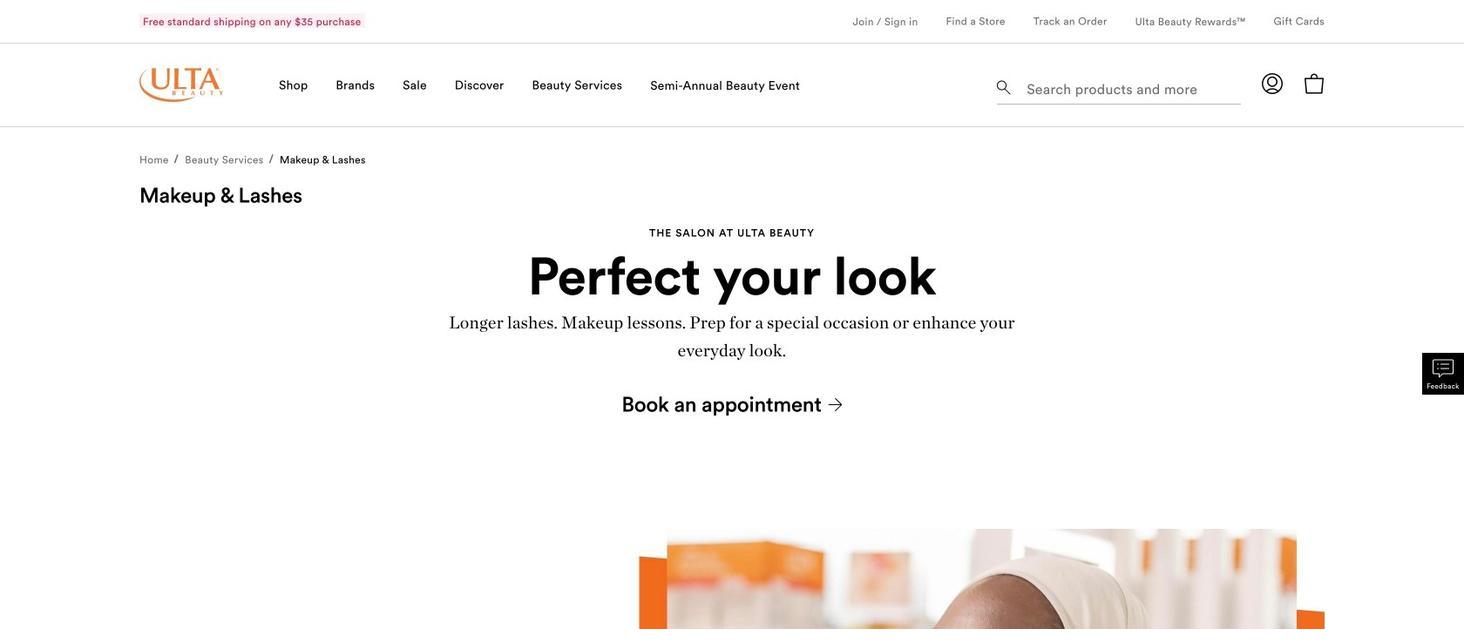 Task type: describe. For each thing, give the bounding box(es) containing it.
0 items in bag image
[[1304, 73, 1325, 94]]

log in to your ulta account image
[[1263, 73, 1284, 94]]



Task type: vqa. For each thing, say whether or not it's contained in the screenshot.
Search products and more search box
yes



Task type: locate. For each thing, give the bounding box(es) containing it.
None search field
[[998, 66, 1242, 108]]

Search products and more search field
[[1025, 70, 1236, 100]]



